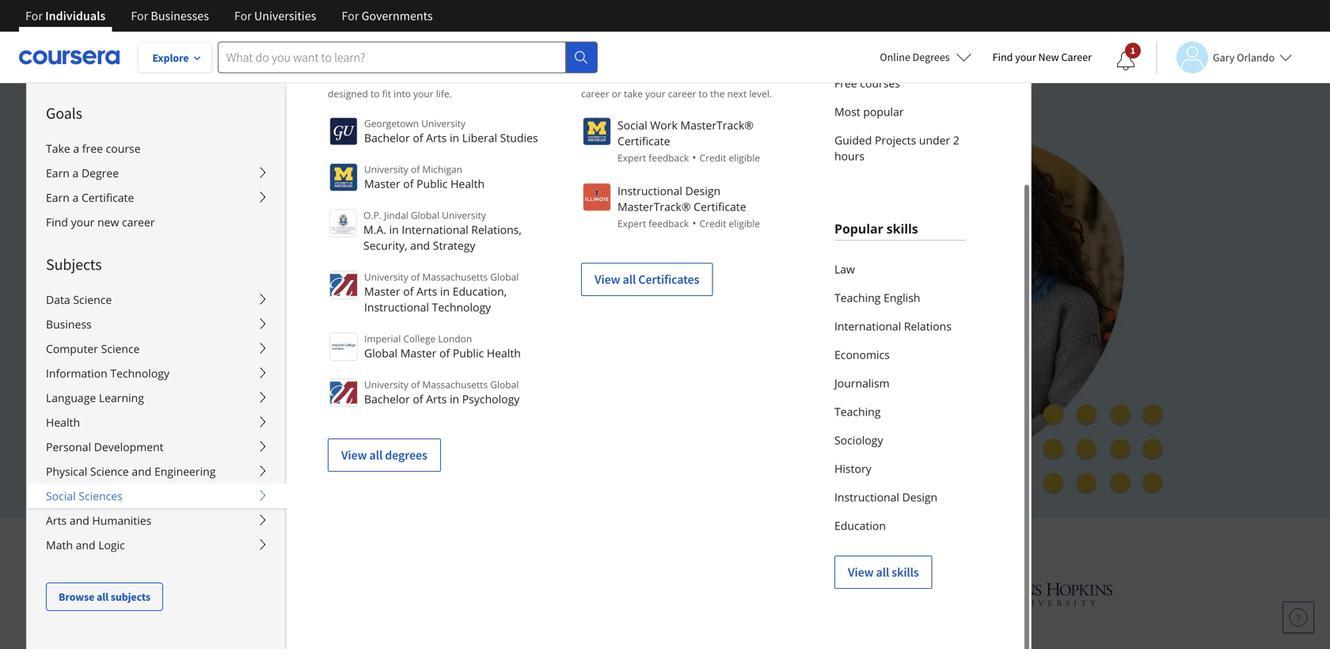 Task type: describe. For each thing, give the bounding box(es) containing it.
all for subjects
[[97, 590, 109, 604]]

your inside unlimited access to 7,000+ world-class courses, hands-on projects, and job-ready certificate programs—all included in your subscription
[[206, 278, 243, 302]]

start 7-day free trial
[[231, 392, 346, 407]]

for for individuals
[[25, 8, 43, 24]]

explore menu element
[[27, 83, 287, 612]]

gary
[[1214, 50, 1235, 65]]

engineering
[[154, 464, 216, 479]]

in
[[581, 70, 590, 84]]

technology inside popup button
[[110, 366, 170, 381]]

social work mastertrack® certificate expert feedback • credit eligible
[[618, 118, 760, 165]]

university of michigan master of public health
[[364, 163, 485, 191]]

feedback for work
[[649, 151, 689, 164]]

humanities
[[92, 513, 152, 528]]

free courses link
[[835, 69, 966, 97]]

arts inside the university of massachusetts global master of arts in education, instructional technology
[[417, 284, 437, 299]]

arts inside popup button
[[46, 513, 67, 528]]

social for social work mastertrack® certificate expert feedback • credit eligible
[[618, 118, 648, 133]]

list containing free courses
[[835, 69, 966, 170]]

science for physical
[[90, 464, 129, 479]]

view all certificates list
[[581, 116, 797, 296]]

find for find your new career
[[46, 215, 68, 230]]

free inside the popular skills menu item
[[835, 76, 858, 91]]

find your new career link
[[985, 48, 1100, 67]]

guided projects under 2 hours link
[[835, 126, 966, 170]]

language learning
[[46, 391, 144, 406]]

partnername logo image for social
[[583, 117, 612, 146]]

in 3-9 months, gain the skills to break into a new career or take your career to the next level.
[[581, 70, 795, 100]]

and inside physical science and engineering "dropdown button"
[[132, 464, 152, 479]]

university for bachelor
[[364, 378, 409, 391]]

your inside find your new career link
[[1016, 50, 1037, 64]]

breakthrough pricing on 100% online degrees designed to fit into your life.
[[328, 70, 530, 100]]

math and logic button
[[27, 533, 287, 558]]

pricing
[[392, 70, 422, 84]]

1 vertical spatial with
[[817, 531, 855, 557]]

eligible for social work mastertrack® certificate
[[729, 151, 760, 164]]

and left the companies
[[676, 531, 710, 557]]

instructional design
[[835, 490, 938, 505]]

all for skills
[[877, 565, 890, 581]]

bachelor inside university of massachusetts global bachelor of arts in psychology
[[364, 392, 410, 407]]

degree
[[82, 166, 119, 181]]

your inside breakthrough pricing on 100% online degrees designed to fit into your life.
[[414, 87, 434, 100]]

a for take a free course
[[73, 141, 79, 156]]

university for master
[[364, 271, 409, 284]]

popular skills menu item
[[286, 0, 1331, 650]]

months,
[[609, 70, 645, 84]]

all for certificates
[[623, 272, 636, 288]]

find for find your new career
[[993, 50, 1013, 64]]

global for master of arts in education, instructional technology
[[490, 271, 519, 284]]

What do you want to learn? text field
[[218, 42, 566, 73]]

international inside o.p. jindal global university m.a. in international relations, security, and strategy
[[402, 222, 469, 237]]

with inside /year with 14-day money-back guarantee button
[[278, 429, 303, 444]]

your inside "in 3-9 months, gain the skills to break into a new career or take your career to the next level."
[[646, 87, 666, 100]]

gary orlando button
[[1156, 42, 1293, 73]]

teaching english link
[[835, 284, 966, 312]]

view all degrees
[[341, 448, 428, 463]]

orlando
[[1237, 50, 1275, 65]]

degrees
[[913, 50, 950, 64]]

technology inside the university of massachusetts global master of arts in education, instructional technology
[[432, 300, 491, 315]]

master for master of arts in education, instructional technology
[[364, 284, 401, 299]]

imperial college london global master of public health
[[364, 332, 521, 361]]

partnername logo image for instructional
[[583, 183, 612, 211]]

/year with 14-day money-back guarantee
[[246, 429, 473, 444]]

most popular link
[[835, 97, 966, 126]]

credit for design
[[700, 217, 727, 230]]

universities
[[570, 531, 671, 557]]

7-
[[261, 392, 272, 407]]

for for businesses
[[131, 8, 148, 24]]

courses,
[[522, 222, 590, 246]]

online
[[880, 50, 911, 64]]

into for bachelor
[[394, 87, 411, 100]]

georgetown university bachelor of arts in liberal studies
[[364, 117, 538, 145]]

companies
[[715, 531, 812, 557]]

popular
[[835, 220, 884, 237]]

journalism link
[[835, 369, 966, 398]]

university of illinois at urbana-champaign image
[[217, 582, 341, 607]]

physical science and engineering button
[[27, 459, 287, 484]]

earn a degree
[[46, 166, 119, 181]]

view all degrees list
[[328, 116, 543, 472]]

in inside unlimited access to 7,000+ world-class courses, hands-on projects, and job-ready certificate programs—all included in your subscription
[[676, 250, 691, 274]]

• for design
[[692, 215, 697, 231]]

• for work
[[692, 150, 697, 165]]

hec paris image
[[857, 578, 912, 611]]

math and logic
[[46, 538, 125, 553]]

instructional for instructional design mastertrack® certificate expert feedback • credit eligible
[[618, 183, 683, 198]]

to inside breakthrough pricing on 100% online degrees designed to fit into your life.
[[371, 87, 380, 100]]

universities
[[254, 8, 316, 24]]

9
[[601, 70, 606, 84]]

for for governments
[[342, 8, 359, 24]]

1 vertical spatial skills
[[887, 220, 919, 237]]

imperial college london logo image
[[330, 333, 358, 361]]

international relations link
[[835, 312, 966, 341]]

global inside o.p. jindal global university m.a. in international relations, security, and strategy
[[411, 209, 440, 222]]

guarantee
[[416, 429, 473, 444]]

earn for earn a certificate
[[46, 190, 70, 205]]

view for view all certificates
[[595, 272, 621, 288]]

of inside georgetown university bachelor of arts in liberal studies
[[413, 130, 423, 145]]

design for instructional design
[[903, 490, 938, 505]]

a for earn a certificate
[[72, 190, 79, 205]]

o.p. jindal global university logo image
[[330, 209, 357, 238]]

m.a.
[[364, 222, 387, 237]]

college
[[403, 332, 436, 345]]

earn a certificate button
[[27, 185, 287, 210]]

2
[[954, 133, 960, 148]]

new
[[1039, 50, 1060, 64]]

johns hopkins university image
[[963, 580, 1114, 609]]

history link
[[835, 455, 966, 483]]

jindal
[[384, 209, 409, 222]]

university of massachusetts global logo image for bachelor
[[330, 379, 358, 407]]

expert for social work mastertrack® certificate
[[618, 151, 647, 164]]

public inside university of michigan master of public health
[[417, 176, 448, 191]]

/year
[[246, 429, 275, 444]]

programs—all
[[482, 250, 597, 274]]

all for degrees
[[370, 448, 383, 463]]

data science button
[[27, 288, 287, 312]]

eligible for instructional design mastertrack® certificate
[[729, 217, 760, 230]]

courses
[[860, 76, 901, 91]]

social sciences
[[46, 489, 123, 504]]

georgetown
[[364, 117, 419, 130]]

design for instructional design mastertrack® certificate expert feedback • credit eligible
[[686, 183, 721, 198]]

most popular
[[835, 104, 904, 119]]

certificate
[[397, 250, 477, 274]]

expert for instructional design mastertrack® certificate
[[618, 217, 647, 230]]

hands-
[[594, 222, 650, 246]]

for universities
[[234, 8, 316, 24]]

science for data
[[73, 292, 112, 307]]

earn for earn a degree
[[46, 166, 70, 181]]

anytime
[[311, 355, 357, 370]]

bachelor inside georgetown university bachelor of arts in liberal studies
[[364, 130, 410, 145]]

leading
[[500, 531, 565, 557]]

free courses
[[835, 76, 901, 91]]

next
[[728, 87, 747, 100]]

to left next
[[699, 87, 708, 100]]

group containing goals
[[26, 0, 1331, 650]]

data science
[[46, 292, 112, 307]]

/month, cancel anytime
[[225, 355, 357, 370]]

global for global master of public health
[[364, 346, 398, 361]]

designed
[[328, 87, 368, 100]]

0 horizontal spatial the
[[669, 70, 683, 84]]

world-
[[427, 222, 479, 246]]

sociology
[[835, 433, 884, 448]]

skills inside view all skills link
[[892, 565, 919, 581]]

view all degrees link
[[328, 439, 441, 472]]



Task type: locate. For each thing, give the bounding box(es) containing it.
1 massachusetts from the top
[[422, 271, 488, 284]]

leading universities and companies with coursera plus
[[496, 531, 982, 557]]

teaching link
[[835, 398, 966, 426]]

4 for from the left
[[342, 8, 359, 24]]

1 horizontal spatial view
[[595, 272, 621, 288]]

economics link
[[835, 341, 966, 369]]

2 for from the left
[[131, 8, 148, 24]]

master up o.p.
[[364, 176, 401, 191]]

• inside "social work mastertrack® certificate expert feedback • credit eligible"
[[692, 150, 697, 165]]

for left the governments
[[342, 8, 359, 24]]

and inside o.p. jindal global university m.a. in international relations, security, and strategy
[[410, 238, 430, 253]]

day inside button
[[272, 392, 292, 407]]

start 7-day free trial button
[[206, 380, 372, 418]]

massachusetts up education, at top
[[422, 271, 488, 284]]

2 horizontal spatial instructional
[[835, 490, 900, 505]]

0 vertical spatial eligible
[[729, 151, 760, 164]]

university down 'imperial'
[[364, 378, 409, 391]]

partnername logo image up the hands- on the top left of page
[[583, 183, 612, 211]]

1 vertical spatial find
[[46, 215, 68, 230]]

a down the earn a degree
[[72, 190, 79, 205]]

skills inside "in 3-9 months, gain the skills to break into a new career or take your career to the next level."
[[686, 70, 707, 84]]

2 horizontal spatial certificate
[[694, 199, 747, 214]]

1 vertical spatial teaching
[[835, 404, 881, 419]]

0 vertical spatial into
[[749, 70, 766, 84]]

take
[[46, 141, 70, 156]]

2 eligible from the top
[[729, 217, 760, 230]]

0 vertical spatial •
[[692, 150, 697, 165]]

university of massachusetts global logo image for master
[[330, 271, 358, 299]]

credit inside instructional design mastertrack® certificate expert feedback • credit eligible
[[700, 217, 727, 230]]

international up economics
[[835, 319, 902, 334]]

1 expert from the top
[[618, 151, 647, 164]]

health inside university of michigan master of public health
[[451, 176, 485, 191]]

social for social sciences
[[46, 489, 76, 504]]

certificate inside "social work mastertrack® certificate expert feedback • credit eligible"
[[618, 133, 670, 149]]

a inside "in 3-9 months, gain the skills to break into a new career or take your career to the next level."
[[769, 70, 774, 84]]

1 vertical spatial the
[[711, 87, 725, 100]]

start
[[231, 392, 259, 407]]

instructional inside instructional design mastertrack® certificate expert feedback • credit eligible
[[618, 183, 683, 198]]

1 vertical spatial credit
[[700, 217, 727, 230]]

all inside list
[[877, 565, 890, 581]]

free left "trial" on the left of the page
[[295, 392, 319, 407]]

0 vertical spatial on
[[424, 70, 436, 84]]

work
[[651, 118, 678, 133]]

in down certificate
[[440, 284, 450, 299]]

feedback inside "social work mastertrack® certificate expert feedback • credit eligible"
[[649, 151, 689, 164]]

class
[[479, 222, 518, 246]]

guided projects under 2 hours
[[835, 133, 960, 164]]

1 horizontal spatial international
[[835, 319, 902, 334]]

on up included
[[650, 222, 671, 246]]

certificate down "social work mastertrack® certificate expert feedback • credit eligible"
[[694, 199, 747, 214]]

mastertrack® inside instructional design mastertrack® certificate expert feedback • credit eligible
[[618, 199, 691, 214]]

0 vertical spatial mastertrack®
[[681, 118, 754, 133]]

university inside university of michigan master of public health
[[364, 163, 409, 176]]

2 vertical spatial health
[[46, 415, 80, 430]]

eligible inside instructional design mastertrack® certificate expert feedback • credit eligible
[[729, 217, 760, 230]]

instructional
[[618, 183, 683, 198], [364, 300, 429, 315], [835, 490, 900, 505]]

teaching down law
[[835, 290, 881, 305]]

data
[[46, 292, 70, 307]]

and left strategy
[[410, 238, 430, 253]]

popular skills
[[835, 220, 919, 237]]

in right included
[[676, 250, 691, 274]]

on inside breakthrough pricing on 100% online degrees designed to fit into your life.
[[424, 70, 436, 84]]

day inside button
[[322, 429, 342, 444]]

list
[[835, 69, 966, 170]]

social inside "social work mastertrack® certificate expert feedback • credit eligible"
[[618, 118, 648, 133]]

3 for from the left
[[234, 8, 252, 24]]

in inside o.p. jindal global university m.a. in international relations, security, and strategy
[[389, 222, 399, 237]]

history
[[835, 461, 872, 476]]

subscription
[[248, 278, 348, 302]]

global for bachelor of arts in psychology
[[490, 378, 519, 391]]

1 vertical spatial eligible
[[729, 217, 760, 230]]

2 vertical spatial science
[[90, 464, 129, 479]]

to left break on the right top of page
[[710, 70, 719, 84]]

science up "business" at the left of the page
[[73, 292, 112, 307]]

business button
[[27, 312, 287, 337]]

health up psychology
[[487, 346, 521, 361]]

free inside button
[[295, 392, 319, 407]]

science inside data science dropdown button
[[73, 292, 112, 307]]

expert down take on the left of page
[[618, 151, 647, 164]]

1 vertical spatial mastertrack®
[[618, 199, 691, 214]]

instructional inside view all skills list
[[835, 490, 900, 505]]

0 horizontal spatial design
[[686, 183, 721, 198]]

security,
[[364, 238, 408, 253]]

master inside imperial college london global master of public health
[[401, 346, 437, 361]]

1 vertical spatial free
[[295, 392, 319, 407]]

math
[[46, 538, 73, 553]]

massachusetts inside the university of massachusetts global master of arts in education, instructional technology
[[422, 271, 488, 284]]

arts inside georgetown university bachelor of arts in liberal studies
[[426, 130, 447, 145]]

1 partnername logo image from the top
[[583, 117, 612, 146]]

georgetown university logo image
[[330, 117, 358, 146]]

feedback for design
[[649, 217, 689, 230]]

certificate inside instructional design mastertrack® certificate expert feedback • credit eligible
[[694, 199, 747, 214]]

1 credit from the top
[[700, 151, 727, 164]]

subjects
[[111, 590, 151, 604]]

your inside find your new career link
[[71, 215, 95, 230]]

online degrees
[[880, 50, 950, 64]]

university down security,
[[364, 271, 409, 284]]

science up information technology
[[101, 341, 140, 356]]

logic
[[98, 538, 125, 553]]

1 horizontal spatial degrees
[[495, 70, 530, 84]]

degrees right online
[[495, 70, 530, 84]]

michigan
[[422, 163, 463, 176]]

2 vertical spatial view
[[848, 565, 874, 581]]

1 horizontal spatial day
[[322, 429, 342, 444]]

1 for from the left
[[25, 8, 43, 24]]

1 vertical spatial view
[[341, 448, 367, 463]]

•
[[692, 150, 697, 165], [692, 215, 697, 231]]

life.
[[436, 87, 452, 100]]

1 horizontal spatial technology
[[432, 300, 491, 315]]

new inside "in 3-9 months, gain the skills to break into a new career or take your career to the next level."
[[777, 70, 795, 84]]

0 vertical spatial health
[[451, 176, 485, 191]]

0 vertical spatial public
[[417, 176, 448, 191]]

your down earn a certificate at the left of the page
[[71, 215, 95, 230]]

to
[[710, 70, 719, 84], [371, 87, 380, 100], [699, 87, 708, 100], [347, 222, 364, 246]]

0 vertical spatial free
[[835, 76, 858, 91]]

partnername logo image down 3-
[[583, 117, 612, 146]]

• inside instructional design mastertrack® certificate expert feedback • credit eligible
[[692, 215, 697, 231]]

into for mastertrack®
[[749, 70, 766, 84]]

all down 'money-'
[[370, 448, 383, 463]]

view down the education
[[848, 565, 874, 581]]

1 vertical spatial master
[[364, 284, 401, 299]]

1 horizontal spatial instructional
[[618, 183, 683, 198]]

1 vertical spatial design
[[903, 490, 938, 505]]

with up view all skills
[[817, 531, 855, 557]]

1 bachelor from the top
[[364, 130, 410, 145]]

and left logic
[[76, 538, 95, 553]]

arts up michigan
[[426, 130, 447, 145]]

1 horizontal spatial the
[[711, 87, 725, 100]]

2 credit from the top
[[700, 217, 727, 230]]

subjects
[[46, 255, 102, 274]]

master down 'ready' in the left of the page
[[364, 284, 401, 299]]

education link
[[835, 512, 966, 540]]

arts inside university of massachusetts global bachelor of arts in psychology
[[426, 392, 447, 407]]

2 vertical spatial master
[[401, 346, 437, 361]]

2 university of massachusetts global logo image from the top
[[330, 379, 358, 407]]

international
[[402, 222, 469, 237], [835, 319, 902, 334]]

journalism
[[835, 376, 890, 391]]

1 vertical spatial feedback
[[649, 217, 689, 230]]

arts up guarantee
[[426, 392, 447, 407]]

0 vertical spatial master
[[364, 176, 401, 191]]

1 horizontal spatial with
[[817, 531, 855, 557]]

find left new
[[993, 50, 1013, 64]]

1 vertical spatial degrees
[[385, 448, 428, 463]]

all inside button
[[97, 590, 109, 604]]

skills down coursera
[[892, 565, 919, 581]]

2 earn from the top
[[46, 190, 70, 205]]

0 vertical spatial new
[[777, 70, 795, 84]]

in down jindal at left top
[[389, 222, 399, 237]]

0 vertical spatial technology
[[432, 300, 491, 315]]

2 • from the top
[[692, 215, 697, 231]]

1 vertical spatial science
[[101, 341, 140, 356]]

0 vertical spatial feedback
[[649, 151, 689, 164]]

0 horizontal spatial career
[[122, 215, 155, 230]]

mastertrack® inside "social work mastertrack® certificate expert feedback • credit eligible"
[[681, 118, 754, 133]]

1 vertical spatial health
[[487, 346, 521, 361]]

mastertrack® up the hands- on the top left of page
[[618, 199, 691, 214]]

new down earn a certificate at the left of the page
[[97, 215, 119, 230]]

teaching for teaching
[[835, 404, 881, 419]]

0 horizontal spatial free
[[295, 392, 319, 407]]

1 earn from the top
[[46, 166, 70, 181]]

0 vertical spatial day
[[272, 392, 292, 407]]

0 horizontal spatial new
[[97, 215, 119, 230]]

goals
[[46, 103, 82, 123]]

feedback down the work
[[649, 151, 689, 164]]

university right university of michigan logo at the left top
[[364, 163, 409, 176]]

computer science button
[[27, 337, 287, 361]]

your left new
[[1016, 50, 1037, 64]]

1 vertical spatial instructional
[[364, 300, 429, 315]]

help center image
[[1290, 608, 1309, 627]]

expert up included
[[618, 217, 647, 230]]

bachelor up back
[[364, 392, 410, 407]]

expert inside "social work mastertrack® certificate expert feedback • credit eligible"
[[618, 151, 647, 164]]

in inside the university of massachusetts global master of arts in education, instructional technology
[[440, 284, 450, 299]]

in inside university of massachusetts global bachelor of arts in psychology
[[450, 392, 460, 407]]

view for view all skills
[[848, 565, 874, 581]]

language learning button
[[27, 386, 287, 410]]

view all skills list
[[835, 255, 966, 589]]

public
[[417, 176, 448, 191], [453, 346, 484, 361]]

2 vertical spatial skills
[[892, 565, 919, 581]]

public down michigan
[[417, 176, 448, 191]]

governments
[[362, 8, 433, 24]]

view inside list
[[848, 565, 874, 581]]

for
[[25, 8, 43, 24], [131, 8, 148, 24], [234, 8, 252, 24], [342, 8, 359, 24]]

london
[[438, 332, 472, 345]]

explore
[[152, 51, 189, 65]]

a for earn a degree
[[72, 166, 79, 181]]

science inside physical science and engineering "dropdown button"
[[90, 464, 129, 479]]

information technology button
[[27, 361, 287, 386]]

social inside popup button
[[46, 489, 76, 504]]

1 vertical spatial bachelor
[[364, 392, 410, 407]]

a up level.
[[769, 70, 774, 84]]

a left degree
[[72, 166, 79, 181]]

included
[[602, 250, 671, 274]]

international relations
[[835, 319, 952, 334]]

new inside explore menu element
[[97, 215, 119, 230]]

7,000+
[[368, 222, 422, 246]]

0 horizontal spatial health
[[46, 415, 80, 430]]

0 vertical spatial massachusetts
[[422, 271, 488, 284]]

2 teaching from the top
[[835, 404, 881, 419]]

0 vertical spatial partnername logo image
[[583, 117, 612, 146]]

to inside unlimited access to 7,000+ world-class courses, hands-on projects, and job-ready certificate programs—all included in your subscription
[[347, 222, 364, 246]]

1 vertical spatial •
[[692, 215, 697, 231]]

1 university of massachusetts global logo image from the top
[[330, 271, 358, 299]]

credit for work
[[700, 151, 727, 164]]

teaching for teaching english
[[835, 290, 881, 305]]

certificates
[[639, 272, 700, 288]]

social down physical
[[46, 489, 76, 504]]

1 vertical spatial into
[[394, 87, 411, 100]]

0 vertical spatial instructional
[[618, 183, 683, 198]]

and inside arts and humanities popup button
[[70, 513, 89, 528]]

0 vertical spatial design
[[686, 183, 721, 198]]

and down development
[[132, 464, 152, 479]]

1 eligible from the top
[[729, 151, 760, 164]]

social left the work
[[618, 118, 648, 133]]

teaching up 'sociology'
[[835, 404, 881, 419]]

2 vertical spatial instructional
[[835, 490, 900, 505]]

2 partnername logo image from the top
[[583, 183, 612, 211]]

mastertrack® down next
[[681, 118, 754, 133]]

0 vertical spatial degrees
[[495, 70, 530, 84]]

global inside the university of massachusetts global master of arts in education, instructional technology
[[490, 271, 519, 284]]

massachusetts inside university of massachusetts global bachelor of arts in psychology
[[422, 378, 488, 391]]

0 vertical spatial bachelor
[[364, 130, 410, 145]]

1 horizontal spatial public
[[453, 346, 484, 361]]

career
[[581, 87, 610, 100], [668, 87, 697, 100], [122, 215, 155, 230]]

health down michigan
[[451, 176, 485, 191]]

3-
[[592, 70, 601, 84]]

2 horizontal spatial view
[[848, 565, 874, 581]]

science for computer
[[101, 341, 140, 356]]

1 vertical spatial day
[[322, 429, 342, 444]]

projects
[[875, 133, 917, 148]]

and down the social sciences
[[70, 513, 89, 528]]

massachusetts up psychology
[[422, 378, 488, 391]]

a left free
[[73, 141, 79, 156]]

into inside breakthrough pricing on 100% online degrees designed to fit into your life.
[[394, 87, 411, 100]]

international inside view all skills list
[[835, 319, 902, 334]]

1 vertical spatial technology
[[110, 366, 170, 381]]

health inside the health popup button
[[46, 415, 80, 430]]

1 teaching from the top
[[835, 290, 881, 305]]

group
[[26, 0, 1331, 650]]

and inside unlimited access to 7,000+ world-class courses, hands-on projects, and job-ready certificate programs—all included in your subscription
[[280, 250, 311, 274]]

businesses
[[151, 8, 209, 24]]

0 horizontal spatial degrees
[[385, 448, 428, 463]]

coursera image
[[19, 45, 120, 70]]

for left universities
[[234, 8, 252, 24]]

free up most
[[835, 76, 858, 91]]

1 vertical spatial earn
[[46, 190, 70, 205]]

0 horizontal spatial instructional
[[364, 300, 429, 315]]

1 vertical spatial partnername logo image
[[583, 183, 612, 211]]

university inside o.p. jindal global university m.a. in international relations, security, and strategy
[[442, 209, 486, 222]]

view all skills link
[[835, 556, 933, 589]]

of
[[413, 130, 423, 145], [411, 163, 420, 176], [403, 176, 414, 191], [411, 271, 420, 284], [403, 284, 414, 299], [440, 346, 450, 361], [411, 378, 420, 391], [413, 392, 423, 407]]

health inside imperial college london global master of public health
[[487, 346, 521, 361]]

all left certificates at the top of page
[[623, 272, 636, 288]]

credit inside "social work mastertrack® certificate expert feedback • credit eligible"
[[700, 151, 727, 164]]

university inside university of massachusetts global bachelor of arts in psychology
[[364, 378, 409, 391]]

instructional up 'imperial'
[[364, 300, 429, 315]]

• up instructional design mastertrack® certificate expert feedback • credit eligible
[[692, 150, 697, 165]]

0 horizontal spatial day
[[272, 392, 292, 407]]

bachelor
[[364, 130, 410, 145], [364, 392, 410, 407]]

/year with 14-day money-back guarantee button
[[206, 428, 473, 445]]

certificate down the work
[[618, 133, 670, 149]]

0 horizontal spatial public
[[417, 176, 448, 191]]

into up level.
[[749, 70, 766, 84]]

skills left break on the right top of page
[[686, 70, 707, 84]]

1 horizontal spatial free
[[835, 76, 858, 91]]

skills up law link
[[887, 220, 919, 237]]

14-
[[306, 429, 322, 444]]

fit
[[382, 87, 391, 100]]

1 vertical spatial on
[[650, 222, 671, 246]]

break
[[721, 70, 747, 84]]

arts up math
[[46, 513, 67, 528]]

studies
[[500, 130, 538, 145]]

view down the hands- on the top left of page
[[595, 272, 621, 288]]

in inside georgetown university bachelor of arts in liberal studies
[[450, 130, 460, 145]]

0 vertical spatial science
[[73, 292, 112, 307]]

1 horizontal spatial new
[[777, 70, 795, 84]]

degrees inside list
[[385, 448, 428, 463]]

computer
[[46, 341, 98, 356]]

university of michigan logo image
[[330, 163, 358, 192]]

eligible inside "social work mastertrack® certificate expert feedback • credit eligible"
[[729, 151, 760, 164]]

technology up language learning "dropdown button" at the bottom left
[[110, 366, 170, 381]]

0 horizontal spatial view
[[341, 448, 367, 463]]

earn down take
[[46, 166, 70, 181]]

computer science
[[46, 341, 140, 356]]

career inside explore menu element
[[122, 215, 155, 230]]

instructional up the hands- on the top left of page
[[618, 183, 683, 198]]

free
[[82, 141, 103, 156]]

feedback up included
[[649, 217, 689, 230]]

english
[[884, 290, 921, 305]]

for for universities
[[234, 8, 252, 24]]

mastertrack® for design
[[618, 199, 691, 214]]

with
[[278, 429, 303, 444], [817, 531, 855, 557]]

take a free course
[[46, 141, 141, 156]]

0 vertical spatial university of massachusetts global logo image
[[330, 271, 358, 299]]

2 horizontal spatial career
[[668, 87, 697, 100]]

1 horizontal spatial certificate
[[618, 133, 670, 149]]

global inside imperial college london global master of public health
[[364, 346, 398, 361]]

explore button
[[139, 44, 211, 72]]

take
[[624, 87, 643, 100]]

design inside instructional design mastertrack® certificate expert feedback • credit eligible
[[686, 183, 721, 198]]

1 • from the top
[[692, 150, 697, 165]]

strategy
[[433, 238, 476, 253]]

find inside explore menu element
[[46, 215, 68, 230]]

partnername logo image
[[583, 117, 612, 146], [583, 183, 612, 211]]

new right break on the right top of page
[[777, 70, 795, 84]]

0 vertical spatial social
[[618, 118, 648, 133]]

into inside "in 3-9 months, gain the skills to break into a new career or take your career to the next level."
[[749, 70, 766, 84]]

global
[[411, 209, 440, 222], [490, 271, 519, 284], [364, 346, 398, 361], [490, 378, 519, 391]]

international up strategy
[[402, 222, 469, 237]]

degrees down back
[[385, 448, 428, 463]]

certificate for social
[[618, 133, 670, 149]]

day
[[272, 392, 292, 407], [322, 429, 342, 444]]

arts
[[426, 130, 447, 145], [417, 284, 437, 299], [426, 392, 447, 407], [46, 513, 67, 528]]

teaching
[[835, 290, 881, 305], [835, 404, 881, 419]]

1 vertical spatial massachusetts
[[422, 378, 488, 391]]

1 vertical spatial public
[[453, 346, 484, 361]]

for left businesses
[[131, 8, 148, 24]]

to left fit
[[371, 87, 380, 100]]

None search field
[[218, 42, 598, 73]]

breakthrough
[[328, 70, 389, 84]]

0 vertical spatial skills
[[686, 70, 707, 84]]

0 vertical spatial find
[[993, 50, 1013, 64]]

global right jindal at left top
[[411, 209, 440, 222]]

master inside the university of massachusetts global master of arts in education, instructional technology
[[364, 284, 401, 299]]

degrees inside breakthrough pricing on 100% online degrees designed to fit into your life.
[[495, 70, 530, 84]]

bachelor down the georgetown
[[364, 130, 410, 145]]

university of massachusetts global logo image down access
[[330, 271, 358, 299]]

day left 'money-'
[[322, 429, 342, 444]]

master inside university of michigan master of public health
[[364, 176, 401, 191]]

for left individuals
[[25, 8, 43, 24]]

popular
[[864, 104, 904, 119]]

day right start
[[272, 392, 292, 407]]

master down college
[[401, 346, 437, 361]]

business
[[46, 317, 92, 332]]

1
[[1131, 44, 1136, 57]]

0 horizontal spatial international
[[402, 222, 469, 237]]

browse
[[59, 590, 94, 604]]

2 massachusetts from the top
[[422, 378, 488, 391]]

and up the subscription
[[280, 250, 311, 274]]

university up world-
[[442, 209, 486, 222]]

0 horizontal spatial with
[[278, 429, 303, 444]]

0 vertical spatial expert
[[618, 151, 647, 164]]

in left psychology
[[450, 392, 460, 407]]

1 vertical spatial new
[[97, 215, 119, 230]]

master for global master of public health
[[401, 346, 437, 361]]

0 vertical spatial teaching
[[835, 290, 881, 305]]

course
[[106, 141, 141, 156]]

1 feedback from the top
[[649, 151, 689, 164]]

the left next
[[711, 87, 725, 100]]

certificate inside earn a certificate popup button
[[82, 190, 134, 205]]

banner navigation
[[13, 0, 446, 32]]

2 bachelor from the top
[[364, 392, 410, 407]]

2 expert from the top
[[618, 217, 647, 230]]

university down life.
[[422, 117, 466, 130]]

0 vertical spatial view
[[595, 272, 621, 288]]

instructional inside the university of massachusetts global master of arts in education, instructional technology
[[364, 300, 429, 315]]

with left 14-
[[278, 429, 303, 444]]

public down "london"
[[453, 346, 484, 361]]

2 feedback from the top
[[649, 217, 689, 230]]

expert inside instructional design mastertrack® certificate expert feedback • credit eligible
[[618, 217, 647, 230]]

find your new career
[[46, 215, 155, 230]]

feedback inside instructional design mastertrack® certificate expert feedback • credit eligible
[[649, 217, 689, 230]]

0 horizontal spatial on
[[424, 70, 436, 84]]

1 vertical spatial expert
[[618, 217, 647, 230]]

money-
[[345, 429, 387, 444]]

massachusetts for education,
[[422, 271, 488, 284]]

technology down education, at top
[[432, 300, 491, 315]]

1 vertical spatial international
[[835, 319, 902, 334]]

health up personal
[[46, 415, 80, 430]]

public inside imperial college london global master of public health
[[453, 346, 484, 361]]

100%
[[438, 70, 462, 84]]

university inside georgetown university bachelor of arts in liberal studies
[[422, 117, 466, 130]]

all down coursera
[[877, 565, 890, 581]]

arts and humanities
[[46, 513, 152, 528]]

on left 100%
[[424, 70, 436, 84]]

mastertrack® for work
[[681, 118, 754, 133]]

university for of
[[364, 163, 409, 176]]

1 horizontal spatial design
[[903, 490, 938, 505]]

physical
[[46, 464, 87, 479]]

university inside the university of massachusetts global master of arts in education, instructional technology
[[364, 271, 409, 284]]

eligible
[[729, 151, 760, 164], [729, 217, 760, 230]]

design down "social work mastertrack® certificate expert feedback • credit eligible"
[[686, 183, 721, 198]]

coursera plus image
[[206, 149, 447, 172]]

1 horizontal spatial career
[[581, 87, 610, 100]]

the right gain
[[669, 70, 683, 84]]

personal development button
[[27, 435, 287, 459]]

university of massachusetts global logo image
[[330, 271, 358, 299], [330, 379, 358, 407]]

of inside imperial college london global master of public health
[[440, 346, 450, 361]]

0 horizontal spatial social
[[46, 489, 76, 504]]

1 vertical spatial social
[[46, 489, 76, 504]]

view for view all degrees
[[341, 448, 367, 463]]

your down gain
[[646, 87, 666, 100]]

global inside university of massachusetts global bachelor of arts in psychology
[[490, 378, 519, 391]]

online
[[465, 70, 492, 84]]

0 vertical spatial international
[[402, 222, 469, 237]]

to down o.p.
[[347, 222, 364, 246]]

find down earn a certificate at the left of the page
[[46, 215, 68, 230]]

instructional for instructional design
[[835, 490, 900, 505]]

law
[[835, 262, 855, 277]]

university of massachusetts global logo image down anytime in the left of the page
[[330, 379, 358, 407]]

massachusetts for psychology
[[422, 378, 488, 391]]

unlimited
[[206, 222, 285, 246]]

science inside computer science dropdown button
[[101, 341, 140, 356]]

show notifications image
[[1117, 51, 1136, 70]]

design inside view all skills list
[[903, 490, 938, 505]]

certificate for instructional
[[694, 199, 747, 214]]

and inside math and logic popup button
[[76, 538, 95, 553]]

career up the work
[[668, 87, 697, 100]]

university of massachusetts global master of arts in education, instructional technology
[[364, 271, 519, 315]]

arts down certificate
[[417, 284, 437, 299]]

0 vertical spatial with
[[278, 429, 303, 444]]

0 vertical spatial credit
[[700, 151, 727, 164]]

0 horizontal spatial find
[[46, 215, 68, 230]]

on inside unlimited access to 7,000+ world-class courses, hands-on projects, and job-ready certificate programs—all included in your subscription
[[650, 222, 671, 246]]



Task type: vqa. For each thing, say whether or not it's contained in the screenshot.


